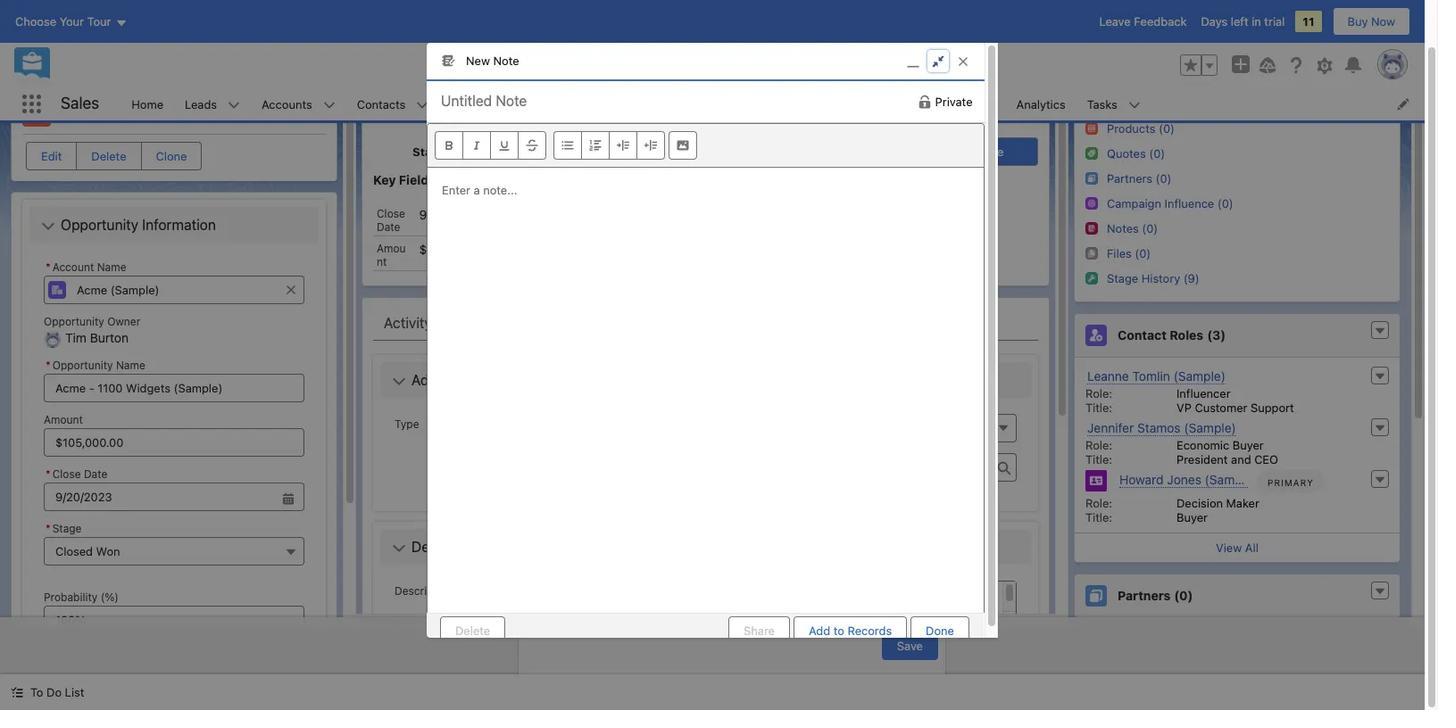 Task type: describe. For each thing, give the bounding box(es) containing it.
partners
[[1118, 589, 1171, 604]]

partners image
[[1086, 172, 1098, 184]]

add to records button
[[794, 617, 907, 645]]

maker
[[1227, 497, 1260, 511]]

analytics
[[1017, 97, 1066, 111]]

jennifer stamos (sample)
[[1088, 421, 1237, 436]]

stage down * close date
[[52, 523, 82, 536]]

(sample) for howard jones (sample)
[[1205, 472, 1257, 488]]

done
[[926, 624, 955, 638]]

contact roles element
[[1074, 313, 1401, 563]]

contact image
[[1086, 471, 1107, 492]]

2 horizontal spatial group
[[1181, 54, 1218, 76]]

tomlin
[[1133, 369, 1171, 384]]

quotes (0)
[[1107, 146, 1166, 161]]

buy
[[1348, 14, 1369, 29]]

opportunity owner
[[44, 315, 140, 329]]

Amount text field
[[44, 429, 305, 458]]

key
[[373, 172, 396, 188]]

influence (0)
[[1165, 196, 1234, 211]]

change closed stage
[[887, 145, 1004, 159]]

format body element
[[554, 131, 665, 159]]

3 title: from the top
[[1086, 511, 1113, 525]]

The deal is at 10% because they are at the sales process stage of defining their requirements.  It is not clear whether our solutions are a good fit or not but they are willing to discuss this in detail. text field
[[600, 581, 1017, 626]]

tasks
[[1087, 97, 1118, 111]]

* for * opportunity name
[[46, 359, 51, 373]]

vp customer support
[[1177, 401, 1295, 415]]

leanne tomlin (sample) link
[[1088, 369, 1226, 385]]

contact roles image
[[1086, 97, 1098, 109]]

clone
[[156, 149, 187, 163]]

stage history (9)
[[1107, 271, 1200, 286]]

add to records
[[809, 624, 892, 638]]

role: for jennifer stamos (sample)
[[1086, 438, 1113, 453]]

1 horizontal spatial buyer
[[1233, 438, 1264, 453]]

feedback
[[1134, 14, 1187, 29]]

stage history (9) link
[[1107, 271, 1200, 287]]

howard jones (sample) link
[[1120, 472, 1257, 488]]

acme - 1100 widgets (sample)
[[62, 102, 299, 121]]

change
[[887, 145, 929, 159]]

(%)
[[101, 592, 119, 605]]

products image
[[1086, 122, 1098, 134]]

additional
[[412, 372, 476, 388]]

campaign influence image
[[1086, 197, 1098, 209]]

2 vertical spatial opportunity
[[52, 359, 113, 373]]

leads link
[[174, 88, 228, 121]]

economic
[[1177, 438, 1230, 453]]

close inside group
[[52, 468, 81, 482]]

new note dialog
[[426, 43, 985, 659]]

quotes
[[933, 97, 972, 111]]

description information button
[[384, 533, 1028, 561]]

contacts list item
[[346, 88, 440, 121]]

1 vertical spatial buyer
[[1177, 511, 1208, 525]]

amou
[[377, 242, 406, 255]]

jennifer stamos (sample) link
[[1088, 421, 1237, 437]]

decision
[[1177, 497, 1223, 511]]

accounts list item
[[251, 88, 346, 121]]

-
[[109, 102, 116, 121]]

1 vertical spatial delete button
[[440, 617, 506, 645]]

roles
[[1170, 328, 1204, 343]]

path options list box
[[413, 95, 1039, 123]]

stage inside button
[[973, 145, 1004, 159]]

contact for contact roles (3)
[[1118, 328, 1167, 343]]

details tab panel
[[373, 341, 1039, 711]]

role: for leanne tomlin (sample)
[[1086, 387, 1113, 401]]

jennifer
[[1088, 421, 1134, 436]]

view all
[[1216, 541, 1259, 555]]

new
[[466, 54, 490, 68]]

records
[[848, 624, 892, 638]]

quotes (0) link
[[1107, 146, 1166, 162]]

quotes list item
[[922, 88, 1006, 121]]

president and ceo
[[1177, 453, 1279, 467]]

edit button
[[26, 142, 77, 171]]

* for * account name
[[46, 261, 51, 274]]

influencer
[[1177, 387, 1231, 401]]

save inside new task dialog
[[897, 639, 923, 653]]

tasks link
[[1077, 88, 1129, 121]]

list containing home
[[121, 88, 1425, 121]]

days left in trial
[[1202, 14, 1285, 29]]

description information
[[412, 539, 563, 555]]

list
[[65, 686, 84, 700]]

toolbar inside new note "dialog"
[[428, 124, 984, 168]]

text default image inside additional information dropdown button
[[392, 375, 406, 389]]

key fields
[[373, 172, 436, 188]]

contact for contact roles (3)
[[1107, 96, 1150, 111]]

partners (0) link
[[1107, 171, 1172, 187]]

leave feedback link
[[1100, 14, 1187, 29]]

analytics link
[[1006, 88, 1077, 121]]

primary
[[1268, 478, 1314, 488]]

to
[[834, 624, 845, 638]]

edit
[[41, 149, 62, 163]]

change closed stage button
[[853, 138, 1039, 166]]

contact roles (3) link
[[1107, 96, 1202, 112]]

leads list item
[[174, 88, 251, 121]]

amount
[[44, 414, 83, 427]]

probability (%)
[[44, 592, 119, 605]]

president
[[1177, 453, 1228, 467]]

to do list button
[[0, 675, 95, 711]]

contacts link
[[346, 88, 416, 121]]

Probability (%) text field
[[44, 607, 305, 635]]

howard
[[1120, 472, 1164, 488]]

campaign
[[1107, 196, 1162, 211]]

title: for jennifer stamos (sample)
[[1086, 453, 1113, 467]]

Untitled Note text field
[[427, 81, 612, 120]]

stage history image
[[1086, 272, 1098, 284]]

stage down files (0) link
[[1107, 271, 1139, 286]]

contact roles (3)
[[1118, 328, 1226, 343]]

vp
[[1177, 401, 1192, 415]]

add
[[809, 624, 831, 638]]

closed inside button
[[932, 145, 970, 159]]

$105,000.00
[[419, 242, 492, 257]]

accounts link
[[251, 88, 323, 121]]

format text element
[[435, 131, 547, 159]]

opportunity for opportunity information
[[61, 217, 138, 233]]

close date
[[377, 207, 405, 234]]

* account name
[[46, 261, 126, 274]]

and
[[1232, 453, 1252, 467]]

new task dialog
[[518, 246, 947, 675]]

leave
[[1100, 14, 1131, 29]]



Task type: vqa. For each thing, say whether or not it's contained in the screenshot.
ACTIVITIES to the left
no



Task type: locate. For each thing, give the bounding box(es) containing it.
howard jones (sample)
[[1120, 472, 1257, 488]]

widgets
[[161, 102, 225, 121]]

home
[[132, 97, 163, 111]]

3 role: from the top
[[1086, 497, 1113, 511]]

* for * close date
[[46, 468, 51, 482]]

products (0)
[[1107, 121, 1175, 136]]

0 horizontal spatial save button
[[720, 632, 776, 661]]

opportunity image
[[22, 98, 51, 127]]

2 closed from the left
[[932, 145, 970, 159]]

stage
[[413, 145, 446, 159], [973, 145, 1004, 159], [1107, 271, 1139, 286], [52, 523, 82, 536]]

(sample) for leanne tomlin (sample)
[[1174, 369, 1226, 384]]

text default image inside opportunity information dropdown button
[[41, 220, 55, 234]]

home link
[[121, 88, 174, 121]]

date inside close date
[[377, 220, 400, 234]]

name for * opportunity name
[[116, 359, 145, 373]]

information right description
[[490, 539, 563, 555]]

information for opportunity information
[[142, 217, 216, 233]]

opportunity
[[61, 217, 138, 233], [44, 315, 104, 329], [52, 359, 113, 373]]

1 vertical spatial opportunity
[[44, 315, 104, 329]]

text default image inside to do list button
[[11, 687, 23, 699]]

0 horizontal spatial group
[[44, 465, 305, 512]]

0 horizontal spatial buyer
[[1177, 511, 1208, 525]]

2 vertical spatial text default image
[[11, 687, 23, 699]]

to
[[30, 686, 43, 700]]

1 horizontal spatial save button
[[882, 632, 939, 660]]

None text field
[[537, 390, 723, 419], [44, 484, 305, 512], [537, 390, 723, 419], [44, 484, 305, 512]]

2 * from the top
[[46, 359, 51, 373]]

group inside new task dialog
[[537, 390, 723, 419]]

view all link
[[1075, 533, 1400, 563]]

delete status
[[440, 617, 729, 645]]

1 * from the top
[[46, 261, 51, 274]]

1 horizontal spatial delete button
[[440, 617, 506, 645]]

closed
[[453, 145, 493, 159], [932, 145, 970, 159]]

1 vertical spatial role:
[[1086, 438, 1113, 453]]

1 horizontal spatial delete
[[455, 624, 490, 638]]

stage up fields
[[413, 145, 446, 159]]

information inside additional information dropdown button
[[480, 372, 554, 388]]

opportunity up * account name
[[61, 217, 138, 233]]

1 horizontal spatial save
[[897, 639, 923, 653]]

2 vertical spatial information
[[490, 539, 563, 555]]

information inside opportunity information dropdown button
[[142, 217, 216, 233]]

name for * account name
[[97, 261, 126, 274]]

text default image for to do list
[[11, 687, 23, 699]]

products (0) link
[[1107, 121, 1175, 137]]

information
[[142, 217, 216, 233], [480, 372, 554, 388], [490, 539, 563, 555]]

ceo
[[1255, 453, 1279, 467]]

delete inside delete status
[[455, 624, 490, 638]]

activity
[[384, 315, 432, 331]]

search... button
[[506, 51, 864, 79]]

0 vertical spatial role:
[[1086, 387, 1113, 401]]

(sample) up influencer
[[1174, 369, 1226, 384]]

* down the amount
[[46, 468, 51, 482]]

(sample) inside "link"
[[1205, 472, 1257, 488]]

description
[[412, 539, 486, 555]]

(sample) right leads link
[[228, 102, 299, 121]]

acme
[[62, 102, 105, 121]]

delete button down -
[[76, 142, 142, 171]]

fields
[[399, 172, 436, 188]]

0 vertical spatial delete
[[91, 149, 126, 163]]

save button inside new task dialog
[[882, 632, 939, 660]]

2 title: from the top
[[1086, 453, 1113, 467]]

0 vertical spatial date
[[377, 220, 400, 234]]

4 * from the top
[[46, 523, 51, 536]]

0 horizontal spatial delete
[[91, 149, 126, 163]]

2 vertical spatial role:
[[1086, 497, 1113, 511]]

1 horizontal spatial text default image
[[41, 220, 55, 234]]

2 role: from the top
[[1086, 438, 1113, 453]]

do
[[47, 686, 62, 700]]

text default image
[[918, 94, 932, 109], [392, 375, 406, 389], [392, 542, 406, 556], [1374, 586, 1387, 599]]

0 horizontal spatial closed
[[453, 145, 493, 159]]

now
[[1372, 14, 1396, 29]]

title: up "jennifer"
[[1086, 401, 1113, 415]]

text default image for opportunity information
[[41, 220, 55, 234]]

Compose text text field
[[428, 168, 984, 601]]

None text field
[[44, 375, 305, 403]]

(sample) up economic
[[1184, 421, 1237, 436]]

private
[[936, 94, 973, 109]]

notes (0)
[[1107, 221, 1158, 236]]

0 horizontal spatial close
[[52, 468, 81, 482]]

name right account
[[97, 261, 126, 274]]

opportunity up * opportunity name
[[44, 315, 104, 329]]

0 vertical spatial close
[[377, 207, 405, 220]]

roles (3)
[[1153, 96, 1202, 111]]

partners (0)
[[1107, 171, 1172, 186]]

contact roles (3)
[[1107, 96, 1202, 111]]

1 horizontal spatial date
[[377, 220, 400, 234]]

delete button
[[76, 142, 142, 171], [440, 617, 506, 645]]

(sample) down president and ceo
[[1205, 472, 1257, 488]]

2 vertical spatial group
[[44, 465, 305, 512]]

information right additional
[[480, 372, 554, 388]]

opportunity information button
[[33, 211, 315, 239]]

title: for leanne tomlin (sample)
[[1086, 401, 1113, 415]]

2 vertical spatial title:
[[1086, 511, 1113, 525]]

save button
[[882, 632, 939, 660], [720, 632, 776, 661]]

0 vertical spatial title:
[[1086, 401, 1113, 415]]

date up the amou
[[377, 220, 400, 234]]

1 closed from the left
[[453, 145, 493, 159]]

1 vertical spatial contact
[[1118, 328, 1167, 343]]

1 vertical spatial date
[[84, 468, 107, 482]]

note
[[493, 54, 519, 68]]

text default image inside contact roles element
[[1374, 325, 1387, 338]]

role: down leanne
[[1086, 387, 1113, 401]]

new note
[[466, 54, 519, 68]]

(sample) for jennifer stamos (sample)
[[1184, 421, 1237, 436]]

list
[[121, 88, 1425, 121]]

trial
[[1265, 14, 1285, 29]]

text default image inside the description information dropdown button
[[392, 542, 406, 556]]

3 * from the top
[[46, 468, 51, 482]]

clone button
[[141, 142, 202, 171]]

0 vertical spatial buyer
[[1233, 438, 1264, 453]]

0 vertical spatial group
[[1181, 54, 1218, 76]]

quotes link
[[922, 88, 983, 121]]

stage : closed won
[[413, 145, 521, 159]]

1 horizontal spatial close
[[377, 207, 405, 220]]

group containing *
[[44, 465, 305, 512]]

* down * close date
[[46, 523, 51, 536]]

buy now
[[1348, 14, 1396, 29]]

information for description information
[[490, 539, 563, 555]]

0 vertical spatial opportunity
[[61, 217, 138, 233]]

close down key
[[377, 207, 405, 220]]

quotes image
[[1086, 147, 1098, 159]]

group
[[1181, 54, 1218, 76], [537, 390, 723, 419], [44, 465, 305, 512]]

1 horizontal spatial closed
[[932, 145, 970, 159]]

1 vertical spatial group
[[537, 390, 723, 419]]

0 horizontal spatial delete button
[[76, 142, 142, 171]]

name down owner
[[116, 359, 145, 373]]

0 horizontal spatial text default image
[[11, 687, 23, 699]]

* opportunity name
[[46, 359, 145, 373]]

probability
[[44, 592, 98, 605]]

2 horizontal spatial text default image
[[1374, 325, 1387, 338]]

text default image
[[41, 220, 55, 234], [1374, 325, 1387, 338], [11, 687, 23, 699]]

date down amount text field
[[84, 468, 107, 482]]

1100
[[120, 102, 157, 121]]

:
[[446, 145, 450, 159]]

0 vertical spatial name
[[97, 261, 126, 274]]

in
[[1252, 14, 1262, 29]]

information inside the description information dropdown button
[[490, 539, 563, 555]]

all
[[1246, 541, 1259, 555]]

0 vertical spatial delete button
[[76, 142, 142, 171]]

won
[[496, 145, 521, 159]]

jones
[[1167, 472, 1202, 488]]

tasks list item
[[1077, 88, 1152, 121]]

1 vertical spatial text default image
[[1374, 325, 1387, 338]]

closed right change in the top of the page
[[932, 145, 970, 159]]

9/20/2023
[[419, 207, 480, 222]]

role: down contact icon
[[1086, 497, 1113, 511]]

support
[[1251, 401, 1295, 415]]

1 vertical spatial title:
[[1086, 453, 1113, 467]]

cancel button
[[649, 632, 716, 661]]

1 vertical spatial information
[[480, 372, 554, 388]]

name
[[97, 261, 126, 274], [116, 359, 145, 373]]

campaign influence (0) link
[[1107, 196, 1234, 212]]

activity link
[[384, 305, 432, 341]]

delete down -
[[91, 149, 126, 163]]

1 vertical spatial name
[[116, 359, 145, 373]]

contacts
[[357, 97, 406, 111]]

history (9)
[[1142, 271, 1200, 286]]

opportunity for opportunity owner
[[44, 315, 104, 329]]

files image
[[1086, 247, 1098, 259]]

text default image inside new note "dialog"
[[918, 94, 932, 109]]

opportunity down 'opportunity owner'
[[52, 359, 113, 373]]

(sample)
[[228, 102, 299, 121], [1174, 369, 1226, 384], [1184, 421, 1237, 436], [1205, 472, 1257, 488]]

delete
[[91, 149, 126, 163], [455, 624, 490, 638]]

information down the clone
[[142, 217, 216, 233]]

opportunity inside dropdown button
[[61, 217, 138, 233]]

owner
[[107, 315, 140, 329]]

* for * stage
[[46, 523, 51, 536]]

0 vertical spatial text default image
[[41, 220, 55, 234]]

0 horizontal spatial date
[[84, 468, 107, 482]]

1 title: from the top
[[1086, 401, 1113, 415]]

1 vertical spatial delete
[[455, 624, 490, 638]]

information for additional information
[[480, 372, 554, 388]]

title: up contact icon
[[1086, 453, 1113, 467]]

1 vertical spatial close
[[52, 468, 81, 482]]

0 horizontal spatial save
[[735, 639, 761, 654]]

opportunities link
[[440, 88, 535, 121]]

search...
[[541, 58, 589, 72]]

customer
[[1195, 401, 1248, 415]]

role: down "jennifer"
[[1086, 438, 1113, 453]]

notes image
[[1086, 222, 1098, 234]]

delete down description information
[[455, 624, 490, 638]]

title: down contact icon
[[1086, 511, 1113, 525]]

left
[[1231, 14, 1249, 29]]

* left account
[[46, 261, 51, 274]]

0 vertical spatial information
[[142, 217, 216, 233]]

1 horizontal spatial group
[[537, 390, 723, 419]]

leave feedback
[[1100, 14, 1187, 29]]

0 vertical spatial contact
[[1107, 96, 1150, 111]]

(0)
[[1175, 589, 1193, 604]]

toolbar
[[428, 124, 984, 168]]

delete button down description information
[[440, 617, 506, 645]]

close up * stage
[[52, 468, 81, 482]]

1 role: from the top
[[1086, 387, 1113, 401]]

stage down quotes list item
[[973, 145, 1004, 159]]

leads
[[185, 97, 217, 111]]

decision maker
[[1177, 497, 1260, 511]]

view
[[1216, 541, 1242, 555]]

buyer
[[1233, 438, 1264, 453], [1177, 511, 1208, 525]]

closed right :
[[453, 145, 493, 159]]

* stage
[[46, 523, 82, 536]]

* up the amount
[[46, 359, 51, 373]]

amou nt
[[377, 242, 406, 269]]



